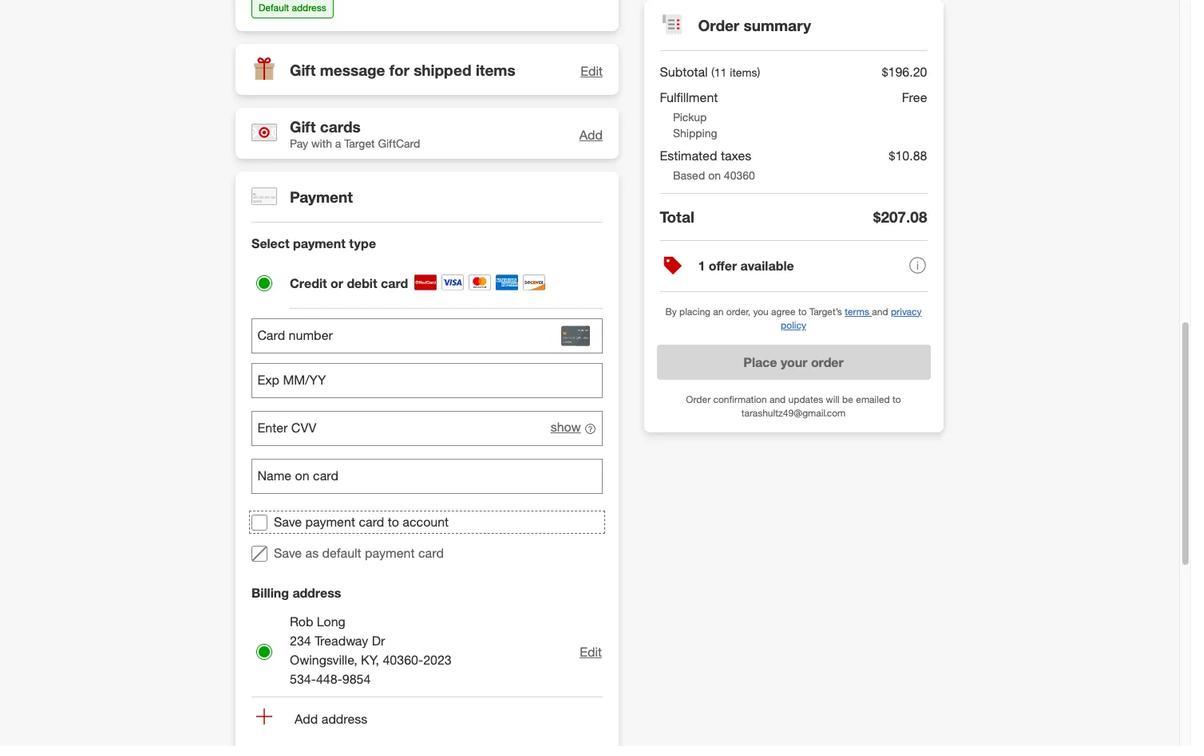 Task type: locate. For each thing, give the bounding box(es) containing it.
2023
[[423, 652, 452, 668]]

order up the (11
[[699, 16, 740, 34]]

estimated taxes
[[660, 148, 752, 163]]

terms link
[[845, 306, 872, 318]]

updates
[[789, 394, 824, 406]]

gift up pay
[[290, 117, 316, 136]]

address
[[292, 2, 326, 14], [293, 585, 341, 601], [322, 711, 368, 727]]

privacy policy link
[[781, 306, 922, 331]]

treadway
[[315, 633, 368, 649]]

fulfillment
[[660, 89, 718, 105]]

type
[[349, 236, 376, 252]]

address down 9854
[[322, 711, 368, 727]]

1 offer available
[[699, 258, 794, 274]]

2 save from the top
[[274, 546, 302, 561]]

gift inside 'gift cards pay with a target giftcard'
[[290, 117, 316, 136]]

0 horizontal spatial to
[[388, 515, 399, 530]]

payment down save payment card to account
[[365, 546, 415, 561]]

(11
[[712, 65, 727, 79]]

1 vertical spatial save
[[274, 546, 302, 561]]

0 horizontal spatial and
[[770, 394, 786, 406]]

message
[[320, 60, 385, 79]]

to up policy
[[799, 306, 807, 318]]

0 vertical spatial address
[[292, 2, 326, 14]]

, left ky
[[354, 652, 357, 668]]

card down account
[[418, 546, 444, 561]]

1 horizontal spatial and
[[872, 306, 889, 318]]

2 vertical spatial address
[[322, 711, 368, 727]]

pay
[[290, 136, 308, 150]]

edit button
[[579, 642, 603, 662]]

taxes
[[721, 148, 752, 163]]

on
[[708, 168, 721, 182]]

2 gift from the top
[[290, 117, 316, 136]]

show
[[551, 419, 581, 435]]

1 vertical spatial card
[[359, 515, 384, 530]]

confirmation
[[714, 394, 767, 406]]

0 vertical spatial edit
[[581, 63, 603, 79]]

address right default
[[292, 2, 326, 14]]

1 horizontal spatial add
[[579, 127, 603, 143]]

items
[[476, 60, 515, 79]]

rob
[[290, 614, 313, 630]]

and right the terms
[[872, 306, 889, 318]]

rob long 234 treadway dr owingsville , ky , 40360-2023 534-448-9854
[[290, 614, 452, 687]]

add address button
[[251, 707, 368, 729]]

address for billing address
[[293, 585, 341, 601]]

and up tarashultz49@gmail.com on the right bottom
[[770, 394, 786, 406]]

2 horizontal spatial to
[[893, 394, 901, 406]]

0 vertical spatial save
[[274, 515, 302, 530]]

free
[[902, 89, 928, 105]]

448-
[[316, 672, 342, 687]]

default
[[259, 2, 289, 14]]

payment
[[293, 236, 346, 252], [305, 515, 355, 530], [365, 546, 415, 561]]

1 vertical spatial and
[[770, 394, 786, 406]]

edit
[[581, 63, 603, 79], [580, 644, 602, 660]]

,
[[354, 652, 357, 668], [376, 652, 379, 668]]

account
[[403, 515, 449, 530]]

and
[[872, 306, 889, 318], [770, 394, 786, 406]]

address up long on the left
[[293, 585, 341, 601]]

1 vertical spatial order
[[686, 394, 711, 406]]

order left confirmation
[[686, 394, 711, 406]]

card right the debit
[[381, 276, 408, 292]]

1 vertical spatial to
[[893, 394, 901, 406]]

add
[[579, 127, 603, 143], [295, 711, 318, 727]]

subtotal
[[660, 64, 708, 80]]

1 horizontal spatial to
[[799, 306, 807, 318]]

534-
[[290, 672, 316, 687]]

will
[[826, 394, 840, 406]]

1 save from the top
[[274, 515, 302, 530]]

default address
[[259, 2, 326, 14]]

add down 534-
[[295, 711, 318, 727]]

order inside order confirmation and updates will be emailed to tarashultz49@gmail.com
[[686, 394, 711, 406]]

payment up the default
[[305, 515, 355, 530]]

estimated
[[660, 148, 718, 163]]

order confirmation and updates will be emailed to tarashultz49@gmail.com
[[686, 394, 901, 419]]

1 vertical spatial address
[[293, 585, 341, 601]]

to
[[799, 306, 807, 318], [893, 394, 901, 406], [388, 515, 399, 530]]

address for default address
[[292, 2, 326, 14]]

billing address
[[251, 585, 341, 601]]

debit
[[347, 276, 377, 292]]

1 vertical spatial payment
[[305, 515, 355, 530]]

edit inside button
[[580, 644, 602, 660]]

40360-
[[383, 652, 423, 668]]

address for add address
[[322, 711, 368, 727]]

add button
[[579, 126, 603, 144]]

based on 40360
[[673, 168, 755, 182]]

to right emailed at the bottom right of page
[[893, 394, 901, 406]]

9854
[[342, 672, 371, 687]]

1 horizontal spatial ,
[[376, 652, 379, 668]]

$196.20
[[882, 64, 928, 80]]

to left account
[[388, 515, 399, 530]]

None telephone field
[[251, 319, 603, 354], [251, 364, 603, 399], [251, 319, 603, 354], [251, 364, 603, 399]]

0 vertical spatial and
[[872, 306, 889, 318]]

1 vertical spatial gift
[[290, 117, 316, 136]]

edit link
[[581, 63, 603, 79]]

, down dr
[[376, 652, 379, 668]]

0 vertical spatial to
[[799, 306, 807, 318]]

card up save as default payment card
[[359, 515, 384, 530]]

1 gift from the top
[[290, 60, 316, 79]]

0 horizontal spatial add
[[295, 711, 318, 727]]

2 vertical spatial to
[[388, 515, 399, 530]]

None radio
[[256, 644, 272, 660]]

place your order button
[[657, 345, 931, 380]]

available
[[741, 258, 794, 274]]

0 vertical spatial payment
[[293, 236, 346, 252]]

2 vertical spatial card
[[418, 546, 444, 561]]

cards
[[320, 117, 361, 136]]

order for order summary
[[699, 16, 740, 34]]

gift for gift cards pay with a target giftcard
[[290, 117, 316, 136]]

save left as
[[274, 546, 302, 561]]

edit for 'edit' 'link'
[[581, 63, 603, 79]]

address inside button
[[322, 711, 368, 727]]

None text field
[[251, 412, 603, 447], [251, 459, 603, 495], [251, 412, 603, 447], [251, 459, 603, 495]]

to inside order confirmation and updates will be emailed to tarashultz49@gmail.com
[[893, 394, 901, 406]]

order for order confirmation and updates will be emailed to tarashultz49@gmail.com
[[686, 394, 711, 406]]

gift cards pay with a target giftcard
[[290, 117, 420, 150]]

add for add
[[579, 127, 603, 143]]

0 horizontal spatial ,
[[354, 652, 357, 668]]

1 vertical spatial add
[[295, 711, 318, 727]]

card
[[381, 276, 408, 292], [359, 515, 384, 530], [418, 546, 444, 561]]

0 vertical spatial order
[[699, 16, 740, 34]]

0 vertical spatial add
[[579, 127, 603, 143]]

payment up credit
[[293, 236, 346, 252]]

add down 'edit' 'link'
[[579, 127, 603, 143]]

0 vertical spatial gift
[[290, 60, 316, 79]]

save right save payment card to account checkbox
[[274, 515, 302, 530]]

gift left message
[[290, 60, 316, 79]]

$10.88
[[889, 148, 928, 163]]

with
[[311, 136, 332, 150]]

2 vertical spatial payment
[[365, 546, 415, 561]]

add inside button
[[295, 711, 318, 727]]

order
[[811, 354, 844, 370]]

1 vertical spatial edit
[[580, 644, 602, 660]]

order
[[699, 16, 740, 34], [686, 394, 711, 406]]

order,
[[727, 306, 751, 318]]

gift
[[290, 60, 316, 79], [290, 117, 316, 136]]



Task type: describe. For each thing, give the bounding box(es) containing it.
policy
[[781, 319, 807, 331]]

credit
[[290, 276, 327, 292]]

add address
[[295, 711, 368, 727]]

owingsville
[[290, 652, 354, 668]]

pickup shipping
[[673, 110, 717, 140]]

by placing an order, you agree to target's terms and
[[666, 306, 891, 318]]

long
[[317, 614, 345, 630]]

as
[[305, 546, 319, 561]]

your
[[781, 354, 808, 370]]

show button
[[551, 418, 581, 437]]

place
[[744, 354, 778, 370]]

privacy
[[891, 306, 922, 318]]

shipped
[[414, 60, 472, 79]]

1 offer available button
[[660, 241, 928, 292]]

giftcard
[[378, 136, 420, 150]]

target
[[344, 136, 375, 150]]

Credit or debit card radio
[[256, 276, 272, 292]]

summary
[[744, 16, 812, 34]]

Save as default payment card checkbox
[[251, 546, 267, 562]]

place your order
[[744, 354, 844, 370]]

save for save as default payment card
[[274, 546, 302, 561]]

subtotal (11 items)
[[660, 64, 761, 80]]

agree
[[772, 306, 796, 318]]

offer
[[709, 258, 737, 274]]

and inside order confirmation and updates will be emailed to tarashultz49@gmail.com
[[770, 394, 786, 406]]

be
[[843, 394, 854, 406]]

an
[[714, 306, 724, 318]]

pickup
[[673, 110, 707, 124]]

based
[[673, 168, 705, 182]]

by
[[666, 306, 677, 318]]

payment for select
[[293, 236, 346, 252]]

select
[[251, 236, 289, 252]]

shipping
[[673, 126, 717, 140]]

order summary
[[699, 16, 812, 34]]

placing
[[680, 306, 711, 318]]

credit or debit card
[[290, 276, 408, 292]]

payment
[[290, 188, 353, 206]]

or
[[331, 276, 343, 292]]

40360
[[724, 168, 755, 182]]

select payment type
[[251, 236, 376, 252]]

1
[[699, 258, 706, 274]]

edit for edit button
[[580, 644, 602, 660]]

you
[[754, 306, 769, 318]]

Save payment card to account checkbox
[[251, 515, 267, 531]]

gift message for shipped items
[[290, 60, 515, 79]]

2 , from the left
[[376, 652, 379, 668]]

for
[[389, 60, 409, 79]]

payment for save
[[305, 515, 355, 530]]

billing
[[251, 585, 289, 601]]

1 , from the left
[[354, 652, 357, 668]]

items)
[[730, 65, 761, 79]]

$207.08
[[874, 207, 928, 226]]

add for add address
[[295, 711, 318, 727]]

emailed
[[856, 394, 890, 406]]

target's
[[810, 306, 843, 318]]

privacy policy
[[781, 306, 922, 331]]

save as default payment card
[[274, 546, 444, 561]]

save for save payment card to account
[[274, 515, 302, 530]]

gift for gift message for shipped items
[[290, 60, 316, 79]]

default
[[322, 546, 361, 561]]

234
[[290, 633, 311, 649]]

dr
[[372, 633, 385, 649]]

terms
[[845, 306, 870, 318]]

tarashultz49@gmail.com
[[742, 407, 846, 419]]

ky
[[361, 652, 376, 668]]

save payment card to account
[[274, 515, 449, 530]]

total
[[660, 207, 695, 226]]

0 vertical spatial card
[[381, 276, 408, 292]]

a
[[335, 136, 341, 150]]



Task type: vqa. For each thing, say whether or not it's contained in the screenshot.
topmost gift
yes



